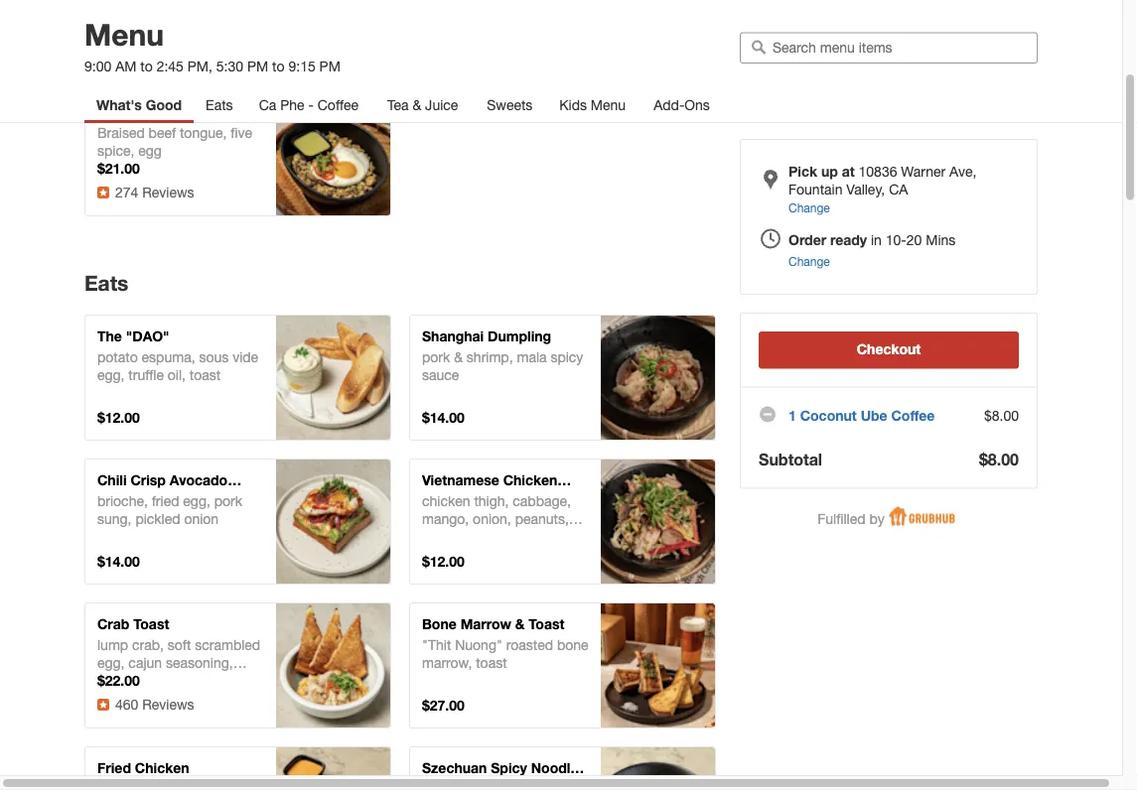 Task type: describe. For each thing, give the bounding box(es) containing it.
potato
[[97, 349, 138, 365]]

order ready in 10-20 mins
[[789, 231, 956, 248]]

kids
[[559, 97, 587, 113]]

reviews for 460 reviews
[[142, 697, 194, 713]]

"dao"
[[126, 328, 169, 345]]

274 reviews
[[115, 184, 194, 201]]

shrimp,
[[467, 349, 513, 365]]

warner
[[901, 163, 946, 180]]

460 reviews
[[115, 697, 194, 713]]

xoi man menu item
[[409, 0, 716, 72]]

add to cart for potato espuma, sous vide egg, truffle oil, toast
[[297, 361, 369, 377]]

$14.00 for brioche, fried egg, pork sung, pickled onion
[[97, 554, 140, 570]]

10-
[[886, 231, 907, 248]]

onion,
[[473, 511, 511, 527]]

10836 warner ave, fountain valley, ca
[[789, 163, 977, 198]]

egg, for crab toast
[[97, 655, 125, 671]]

rice
[[221, 104, 251, 120]]

add for pork & shrimp, mala spicy sauce
[[622, 361, 647, 377]]

toast for espuma,
[[190, 367, 221, 383]]

pickled
[[135, 511, 180, 527]]

at
[[842, 163, 855, 180]]

chicken inside szechuan spicy noodles and chicken
[[451, 778, 505, 791]]

ready
[[830, 231, 867, 248]]

marrow
[[461, 616, 512, 633]]

menu inside the menu 9:00 am to 2:45 pm, 5:30 pm to 9:15 pm
[[84, 16, 164, 52]]

the
[[97, 328, 122, 345]]

to for potato espuma, sous vide egg, truffle oil, toast
[[327, 361, 339, 377]]

2:45
[[157, 58, 184, 74]]

cart for crab toast lump crab, soft scrambled egg, cajun seasoning, toast
[[343, 649, 369, 665]]

crab
[[97, 616, 130, 633]]

bone
[[557, 637, 589, 654]]

change for pick up at
[[789, 201, 830, 215]]

tongue
[[132, 104, 180, 120]]

ave,
[[950, 163, 977, 180]]

brioche, fried egg, pork sung, pickled onion
[[97, 493, 242, 527]]

tongue,
[[180, 125, 227, 141]]

vietnamese chicken salad
[[422, 472, 558, 507]]

9:00
[[84, 58, 111, 74]]

cabbage,
[[513, 493, 571, 510]]

24 cart image for pork & shrimp, mala spicy sauce
[[646, 379, 670, 403]]

mala
[[517, 349, 547, 365]]

crisp
[[131, 472, 166, 489]]

460
[[115, 697, 138, 713]]

ca phe - coffee
[[259, 97, 359, 113]]

the "dao" potato espuma, sous vide egg, truffle oil, toast
[[97, 328, 258, 383]]

nuong"
[[455, 637, 503, 654]]

1 pm from the left
[[247, 58, 268, 74]]

avocado
[[170, 472, 228, 489]]

marrow,
[[422, 655, 472, 671]]

add-ons
[[654, 97, 710, 113]]

chicken for fried chicken
[[135, 760, 189, 777]]

fish
[[422, 529, 444, 545]]

cajun
[[128, 655, 162, 671]]

oil,
[[168, 367, 186, 383]]

add for lump crab, soft scrambled egg, cajun seasoning, toast
[[297, 649, 323, 665]]

change button for pick up at
[[789, 199, 830, 217]]

add to cart for "thit nuong" roasted bone marrow, toast
[[622, 649, 694, 665]]

checkout
[[857, 341, 921, 358]]

tea & juice
[[387, 97, 458, 113]]

sous
[[199, 349, 229, 365]]

toast inside crab toast lump crab, soft scrambled egg, cajun seasoning, toast
[[133, 616, 169, 633]]

to for chicken thigh, cabbage, mango, onion, peanuts, fish sauce dressing
[[651, 505, 664, 521]]

xoi man image
[[601, 0, 715, 72]]

vietnamese
[[422, 472, 499, 489]]

chili crisp avocado toast
[[97, 472, 228, 507]]

cart for bone marrow & toast "thit nuong" roasted bone marrow, toast
[[668, 649, 694, 665]]

reviews for 274 reviews
[[142, 184, 194, 201]]

add for braised beef tongue, five spice, egg
[[297, 136, 323, 152]]

5:30
[[216, 58, 243, 74]]

24 cart image for potato espuma, sous vide egg, truffle oil, toast
[[321, 379, 345, 403]]

eats inside tab list
[[206, 97, 233, 113]]

spicy
[[551, 349, 583, 365]]

24 cart image for lump crab, soft scrambled egg, cajun seasoning, toast
[[321, 667, 345, 691]]

"thit
[[422, 637, 451, 654]]

up
[[821, 163, 838, 180]]

truffle
[[128, 367, 164, 383]]

menu 9:00 am to 2:45 pm, 5:30 pm to 9:15 pm
[[84, 16, 341, 74]]

braised
[[97, 125, 145, 141]]

fountain
[[789, 181, 843, 198]]

fried
[[152, 493, 179, 510]]

add to cart for pork & shrimp, mala spicy sauce
[[622, 361, 694, 377]]

kids menu
[[559, 97, 626, 113]]

in
[[871, 231, 882, 248]]

egg, inside brioche, fried egg, pork sung, pickled onion
[[183, 493, 210, 510]]

1 vertical spatial $8.00
[[979, 450, 1019, 469]]

add to cart for chicken thigh, cabbage, mango, onion, peanuts, fish sauce dressing
[[622, 505, 694, 521]]

what's
[[96, 97, 142, 113]]

menu inside tab list
[[591, 97, 626, 113]]

to for "thit nuong" roasted bone marrow, toast
[[651, 649, 664, 665]]

szechuan spicy noodles and chicken
[[422, 760, 586, 791]]

dumpling
[[488, 328, 551, 345]]

order
[[789, 231, 827, 248]]

24 cart image for braised beef tongue, five spice, egg
[[321, 155, 345, 179]]

add for potato espuma, sous vide egg, truffle oil, toast
[[297, 361, 323, 377]]

cart for beef tongue fried rice braised beef tongue, five spice, egg
[[343, 136, 369, 152]]

noodles
[[531, 760, 586, 777]]

crab,
[[132, 637, 164, 654]]

shanghai
[[422, 328, 484, 345]]

$12.00 for chicken thigh, cabbage, mango, onion, peanuts, fish sauce dressing
[[422, 554, 465, 570]]

spicy
[[491, 760, 527, 777]]

& inside bone marrow & toast "thit nuong" roasted bone marrow, toast
[[515, 616, 525, 633]]

ube
[[861, 407, 888, 424]]

five
[[231, 125, 252, 141]]

9:15
[[288, 58, 316, 74]]

roasted
[[506, 637, 553, 654]]

dressing
[[489, 529, 542, 545]]

0 vertical spatial $8.00
[[984, 407, 1019, 424]]

tab list containing what's good
[[84, 87, 796, 123]]

pork inside shanghai dumpling pork & shrimp, mala spicy sauce
[[422, 349, 450, 365]]



Task type: locate. For each thing, give the bounding box(es) containing it.
& down shanghai
[[454, 349, 463, 365]]

1 vertical spatial sauce
[[448, 529, 485, 545]]

add for chicken thigh, cabbage, mango, onion, peanuts, fish sauce dressing
[[622, 505, 647, 521]]

1 vertical spatial eats
[[84, 271, 128, 295]]

24 cart image for "thit nuong" roasted bone marrow, toast
[[646, 667, 670, 691]]

pork down shanghai
[[422, 349, 450, 365]]

1 vertical spatial coffee
[[891, 407, 935, 424]]

0 vertical spatial $14.00
[[422, 410, 465, 426]]

eats up tongue,
[[206, 97, 233, 113]]

sauce inside shanghai dumpling pork & shrimp, mala spicy sauce
[[422, 367, 459, 383]]

chili
[[97, 472, 127, 489]]

1 horizontal spatial $14.00
[[422, 410, 465, 426]]

2 change button from the top
[[789, 252, 830, 270]]

change button for order ready
[[789, 252, 830, 270]]

1 vertical spatial $14.00
[[97, 554, 140, 570]]

toast up crab,
[[133, 616, 169, 633]]

phe
[[280, 97, 304, 113]]

0 horizontal spatial coffee
[[318, 97, 359, 113]]

pork inside brioche, fried egg, pork sung, pickled onion
[[214, 493, 242, 510]]

change button down fountain
[[789, 199, 830, 217]]

menu
[[84, 16, 164, 52], [591, 97, 626, 113]]

1 vertical spatial change button
[[789, 252, 830, 270]]

0 vertical spatial eats
[[206, 97, 233, 113]]

what's good
[[96, 97, 182, 113]]

cart for the "dao" potato espuma, sous vide egg, truffle oil, toast
[[343, 361, 369, 377]]

egg
[[138, 143, 162, 159]]

1 horizontal spatial pm
[[319, 58, 341, 74]]

ons
[[685, 97, 710, 113]]

add to cart for lump crab, soft scrambled egg, cajun seasoning, toast
[[297, 649, 369, 665]]

fried
[[184, 104, 218, 120], [97, 760, 131, 777]]

0 horizontal spatial fried
[[97, 760, 131, 777]]

1 horizontal spatial toast
[[190, 367, 221, 383]]

1
[[789, 407, 796, 424]]

0 horizontal spatial pm
[[247, 58, 268, 74]]

$27.00
[[422, 698, 465, 714]]

chicken inside vietnamese chicken salad
[[503, 472, 558, 489]]

$21.00
[[97, 160, 140, 177]]

fried chicken
[[97, 760, 189, 777]]

to for lump crab, soft scrambled egg, cajun seasoning, toast
[[327, 649, 339, 665]]

0 horizontal spatial eats
[[84, 271, 128, 295]]

1 vertical spatial change
[[789, 254, 830, 268]]

cart
[[343, 136, 369, 152], [343, 361, 369, 377], [668, 361, 694, 377], [343, 505, 369, 521], [668, 505, 694, 521], [343, 649, 369, 665], [668, 649, 694, 665]]

0 vertical spatial coffee
[[318, 97, 359, 113]]

espuma,
[[142, 349, 195, 365]]

24 cart image
[[646, 379, 670, 403], [321, 523, 345, 547], [646, 667, 670, 691]]

fried up tongue,
[[184, 104, 218, 120]]

0 vertical spatial change button
[[789, 199, 830, 217]]

ca
[[889, 181, 908, 198]]

shanghai dumpling pork & shrimp, mala spicy sauce
[[422, 328, 583, 383]]

1 vertical spatial $12.00
[[422, 554, 465, 570]]

$8.00
[[984, 407, 1019, 424], [979, 450, 1019, 469]]

menu right kids
[[591, 97, 626, 113]]

1 horizontal spatial &
[[454, 349, 463, 365]]

$12.00 down the truffle
[[97, 410, 140, 426]]

tab list
[[84, 87, 796, 123]]

pm right 9:15
[[319, 58, 341, 74]]

toast inside crab toast lump crab, soft scrambled egg, cajun seasoning, toast
[[97, 673, 129, 689]]

2 vertical spatial chicken
[[451, 778, 505, 791]]

pork up 'onion'
[[214, 493, 242, 510]]

fulfilled by
[[818, 510, 885, 527]]

mins
[[926, 231, 956, 248]]

2 horizontal spatial toast
[[476, 655, 507, 671]]

sauce down shanghai
[[422, 367, 459, 383]]

checkout button
[[759, 332, 1019, 369]]

24 cart image
[[321, 155, 345, 179], [321, 379, 345, 403], [646, 523, 670, 547], [321, 667, 345, 691]]

salad
[[422, 490, 459, 507]]

chicken for vietnamese chicken salad
[[503, 472, 558, 489]]

change down order
[[789, 254, 830, 268]]

1 horizontal spatial $12.00
[[422, 554, 465, 570]]

egg,
[[97, 367, 125, 383], [183, 493, 210, 510], [97, 655, 125, 671]]

toast for bone
[[529, 616, 565, 633]]

coconut
[[800, 407, 857, 424]]

0 vertical spatial reviews
[[142, 184, 194, 201]]

coffee right -
[[318, 97, 359, 113]]

2 vertical spatial egg,
[[97, 655, 125, 671]]

& up roasted
[[515, 616, 525, 633]]

toast inside chili crisp avocado toast
[[97, 490, 133, 507]]

2 vertical spatial toast
[[97, 673, 129, 689]]

Search menu items text field
[[773, 38, 1028, 56]]

mango,
[[422, 511, 469, 527]]

toast up "460" on the bottom
[[97, 673, 129, 689]]

& right tea
[[413, 97, 421, 113]]

sauce for &
[[422, 367, 459, 383]]

1 horizontal spatial menu
[[591, 97, 626, 113]]

chicken
[[422, 493, 470, 510]]

24 cart image for chicken thigh, cabbage, mango, onion, peanuts, fish sauce dressing
[[646, 523, 670, 547]]

$12.00 for potato espuma, sous vide egg, truffle oil, toast
[[97, 410, 140, 426]]

soft
[[168, 637, 191, 654]]

to
[[140, 58, 153, 74], [272, 58, 285, 74], [327, 136, 339, 152], [327, 361, 339, 377], [651, 361, 664, 377], [327, 505, 339, 521], [651, 505, 664, 521], [327, 649, 339, 665], [651, 649, 664, 665]]

chicken up cabbage,
[[503, 472, 558, 489]]

reviews right "460" on the bottom
[[142, 697, 194, 713]]

beef
[[149, 125, 176, 141]]

coffee for ca phe - coffee
[[318, 97, 359, 113]]

toast down chili
[[97, 490, 133, 507]]

toast inside bone marrow & toast "thit nuong" roasted bone marrow, toast
[[529, 616, 565, 633]]

to for pork & shrimp, mala spicy sauce
[[651, 361, 664, 377]]

add for brioche, fried egg, pork sung, pickled onion
[[297, 505, 323, 521]]

1 horizontal spatial coffee
[[891, 407, 935, 424]]

reviews
[[142, 184, 194, 201], [142, 697, 194, 713]]

coffee for 1 coconut ube coffee
[[891, 407, 935, 424]]

1 coconut ube coffee
[[789, 407, 935, 424]]

seasoning,
[[166, 655, 233, 671]]

fried inside beef tongue fried rice braised beef tongue, five spice, egg
[[184, 104, 218, 120]]

$14.00 for pork & shrimp, mala spicy sauce
[[422, 410, 465, 426]]

spice,
[[97, 143, 134, 159]]

valley,
[[847, 181, 885, 198]]

1 vertical spatial fried
[[97, 760, 131, 777]]

sauce down mango,
[[448, 529, 485, 545]]

fried down "460" on the bottom
[[97, 760, 131, 777]]

juice
[[425, 97, 458, 113]]

$12.00 down fish
[[422, 554, 465, 570]]

20
[[907, 231, 922, 248]]

chicken
[[503, 472, 558, 489], [135, 760, 189, 777], [451, 778, 505, 791]]

egg, down potato
[[97, 367, 125, 383]]

2 pm from the left
[[319, 58, 341, 74]]

am
[[115, 58, 136, 74]]

1 vertical spatial menu
[[591, 97, 626, 113]]

toast down nuong"
[[476, 655, 507, 671]]

&
[[413, 97, 421, 113], [454, 349, 463, 365], [515, 616, 525, 633]]

tea
[[387, 97, 409, 113]]

$14.00 down sung,
[[97, 554, 140, 570]]

$14.00
[[422, 410, 465, 426], [97, 554, 140, 570]]

1 vertical spatial chicken
[[135, 760, 189, 777]]

toast up roasted
[[529, 616, 565, 633]]

sung,
[[97, 511, 132, 527]]

pick
[[789, 163, 817, 180]]

egg, down lump
[[97, 655, 125, 671]]

1 reviews from the top
[[142, 184, 194, 201]]

toast inside bone marrow & toast "thit nuong" roasted bone marrow, toast
[[476, 655, 507, 671]]

chicken thigh, cabbage, mango, onion, peanuts, fish sauce dressing
[[422, 493, 571, 545]]

cart for shanghai dumpling pork & shrimp, mala spicy sauce
[[668, 361, 694, 377]]

1 change from the top
[[789, 201, 830, 215]]

toast for toast
[[476, 655, 507, 671]]

toast
[[97, 490, 133, 507], [133, 616, 169, 633], [529, 616, 565, 633]]

0 horizontal spatial pork
[[214, 493, 242, 510]]

0 vertical spatial &
[[413, 97, 421, 113]]

add for "thit nuong" roasted bone marrow, toast
[[622, 649, 647, 665]]

thigh,
[[474, 493, 509, 510]]

coffee right ube
[[891, 407, 935, 424]]

-
[[308, 97, 314, 113]]

ca
[[259, 97, 276, 113]]

2 reviews from the top
[[142, 697, 194, 713]]

chicken down 460 reviews
[[135, 760, 189, 777]]

chicken down szechuan
[[451, 778, 505, 791]]

1 horizontal spatial fried
[[184, 104, 218, 120]]

by
[[870, 510, 885, 527]]

add to cart for brioche, fried egg, pork sung, pickled onion
[[297, 505, 369, 521]]

coffee inside tab list
[[318, 97, 359, 113]]

1 change button from the top
[[789, 199, 830, 217]]

0 vertical spatial pork
[[422, 349, 450, 365]]

$14.00 up the vietnamese
[[422, 410, 465, 426]]

1 horizontal spatial eats
[[206, 97, 233, 113]]

& inside tab list
[[413, 97, 421, 113]]

0 horizontal spatial $12.00
[[97, 410, 140, 426]]

good
[[146, 97, 182, 113]]

0 vertical spatial $12.00
[[97, 410, 140, 426]]

1 vertical spatial toast
[[476, 655, 507, 671]]

0 vertical spatial egg,
[[97, 367, 125, 383]]

egg, inside the "dao" potato espuma, sous vide egg, truffle oil, toast
[[97, 367, 125, 383]]

0 horizontal spatial $14.00
[[97, 554, 140, 570]]

toast for crab,
[[97, 673, 129, 689]]

1 vertical spatial &
[[454, 349, 463, 365]]

pm right 5:30
[[247, 58, 268, 74]]

0 vertical spatial change
[[789, 201, 830, 215]]

scrambled
[[195, 637, 260, 654]]

1 vertical spatial pork
[[214, 493, 242, 510]]

change
[[789, 201, 830, 215], [789, 254, 830, 268]]

change button down order
[[789, 252, 830, 270]]

eats up the
[[84, 271, 128, 295]]

2 vertical spatial &
[[515, 616, 525, 633]]

1 vertical spatial reviews
[[142, 697, 194, 713]]

0 vertical spatial toast
[[190, 367, 221, 383]]

toast for chili
[[97, 490, 133, 507]]

& inside shanghai dumpling pork & shrimp, mala spicy sauce
[[454, 349, 463, 365]]

0 horizontal spatial toast
[[97, 673, 129, 689]]

0 vertical spatial sauce
[[422, 367, 459, 383]]

pm,
[[187, 58, 212, 74]]

24 cart image for brioche, fried egg, pork sung, pickled onion
[[321, 523, 345, 547]]

0 vertical spatial menu
[[84, 16, 164, 52]]

reviews right 274
[[142, 184, 194, 201]]

crab toast lump crab, soft scrambled egg, cajun seasoning, toast
[[97, 616, 260, 689]]

egg, up 'onion'
[[183, 493, 210, 510]]

0 horizontal spatial menu
[[84, 16, 164, 52]]

to for braised beef tongue, five spice, egg
[[327, 136, 339, 152]]

pork
[[422, 349, 450, 365], [214, 493, 242, 510]]

egg, for the "dao"
[[97, 367, 125, 383]]

2 change from the top
[[789, 254, 830, 268]]

bone marrow & toast "thit nuong" roasted bone marrow, toast
[[422, 616, 589, 671]]

brioche,
[[97, 493, 148, 510]]

menu up am at left top
[[84, 16, 164, 52]]

0 vertical spatial fried
[[184, 104, 218, 120]]

vide
[[233, 349, 258, 365]]

0 horizontal spatial &
[[413, 97, 421, 113]]

0 vertical spatial 24 cart image
[[646, 379, 670, 403]]

1 horizontal spatial pork
[[422, 349, 450, 365]]

toast down sous
[[190, 367, 221, 383]]

274
[[115, 184, 138, 201]]

toast inside the "dao" potato espuma, sous vide egg, truffle oil, toast
[[190, 367, 221, 383]]

sauce inside chicken thigh, cabbage, mango, onion, peanuts, fish sauce dressing
[[448, 529, 485, 545]]

pick up at
[[789, 163, 855, 180]]

1 vertical spatial 24 cart image
[[321, 523, 345, 547]]

change down fountain
[[789, 201, 830, 215]]

0 vertical spatial chicken
[[503, 472, 558, 489]]

subtotal
[[759, 450, 822, 469]]

add to cart for braised beef tongue, five spice, egg
[[297, 136, 369, 152]]

and
[[422, 778, 447, 791]]

2 horizontal spatial &
[[515, 616, 525, 633]]

2 vertical spatial 24 cart image
[[646, 667, 670, 691]]

egg, inside crab toast lump crab, soft scrambled egg, cajun seasoning, toast
[[97, 655, 125, 671]]

add-
[[654, 97, 685, 113]]

sauce for mango,
[[448, 529, 485, 545]]

$12.00
[[97, 410, 140, 426], [422, 554, 465, 570]]

sauce
[[422, 367, 459, 383], [448, 529, 485, 545]]

1 vertical spatial egg,
[[183, 493, 210, 510]]

fulfilled
[[818, 510, 866, 527]]

to for brioche, fried egg, pork sung, pickled onion
[[327, 505, 339, 521]]

beef
[[97, 104, 128, 120]]

change for order ready
[[789, 254, 830, 268]]



Task type: vqa. For each thing, say whether or not it's contained in the screenshot.


